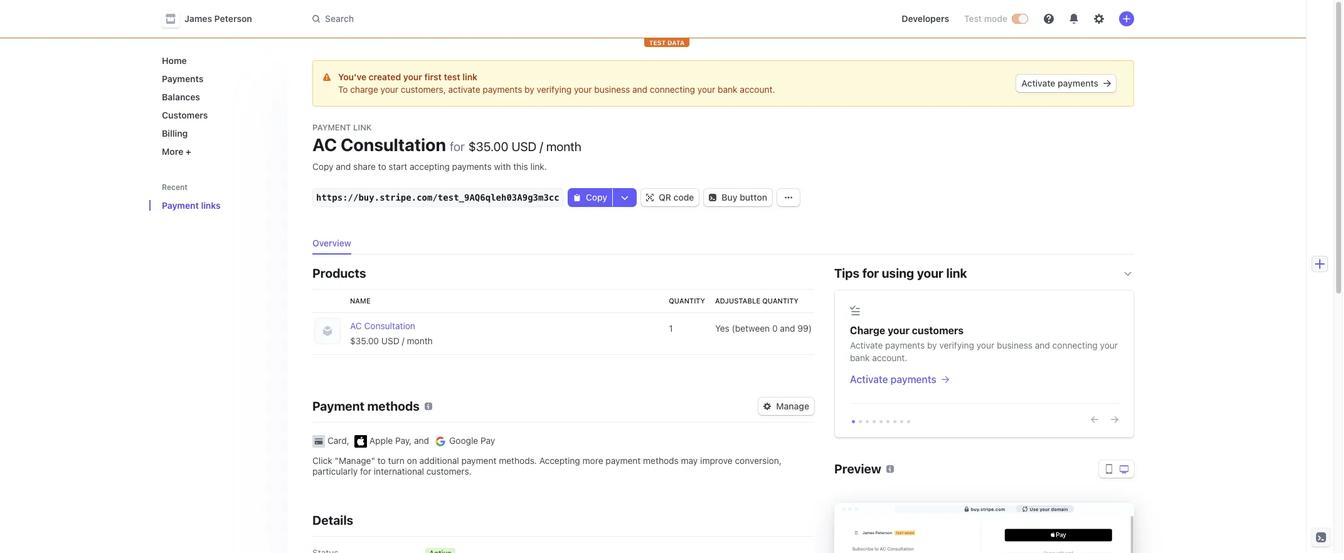Task type: vqa. For each thing, say whether or not it's contained in the screenshot.
1st Recent element from the bottom of the page
no



Task type: describe. For each thing, give the bounding box(es) containing it.
1 vertical spatial link
[[946, 266, 967, 280]]

card ,
[[327, 435, 349, 446]]

may
[[681, 455, 698, 466]]

payments inside you've created your first test link to charge your customers, activate payments by verifying your business and connecting your bank account.
[[483, 84, 522, 95]]

conversion,
[[735, 455, 782, 466]]

charge your customers activate payments by verifying your business and connecting your bank account.
[[850, 325, 1118, 363]]

Search text field
[[305, 7, 659, 30]]

home
[[162, 55, 187, 66]]

use your domain button
[[1017, 506, 1074, 513]]

0 horizontal spatial methods
[[367, 399, 420, 413]]

copy button
[[568, 189, 612, 206]]

buy button
[[722, 192, 767, 203]]

balances
[[162, 92, 200, 102]]

pay for google
[[481, 435, 495, 446]]

using
[[882, 266, 914, 280]]

activate inside charge your customers activate payments by verifying your business and connecting your bank account.
[[850, 340, 883, 351]]

buy button button
[[704, 189, 772, 206]]

name
[[350, 297, 371, 305]]

on
[[407, 455, 417, 466]]

turn
[[388, 455, 405, 466]]

search
[[325, 13, 354, 24]]

you've created your first test link to charge your customers, activate payments by verifying your business and connecting your bank account.
[[338, 72, 775, 95]]

payment for payment link ac consultation for $35.00 usd / month
[[312, 122, 351, 132]]

card
[[327, 435, 347, 446]]

customers,
[[401, 84, 446, 95]]

consultation inside ac consultation $35.00 usd / month
[[364, 321, 415, 331]]

connecting inside charge your customers activate payments by verifying your business and connecting your bank account.
[[1053, 340, 1098, 351]]

$35.00 inside payment link ac consultation for $35.00 usd / month
[[469, 139, 509, 154]]

payment methods
[[312, 399, 420, 413]]

svg image inside the activate payments "link"
[[1104, 80, 1111, 87]]

first
[[424, 72, 442, 82]]

adjustable
[[715, 297, 760, 305]]

ac inside payment link ac consultation for $35.00 usd / month
[[312, 134, 337, 155]]

preview
[[834, 462, 881, 476]]

2 quantity from the left
[[762, 297, 799, 305]]

https://buy.stripe.com/test_9aq6qleh03a9g3m3cc
[[316, 193, 559, 203]]

tips for using your link
[[834, 266, 967, 280]]

qr
[[659, 192, 671, 203]]

$35.00 inside ac consultation $35.00 usd / month
[[350, 336, 379, 346]]

payments link
[[157, 68, 277, 89]]

additional
[[419, 455, 459, 466]]

click "manage" to turn on additional payment methods. accepting more payment methods may improve conversion, particularly for international customers.
[[312, 455, 782, 477]]

0 vertical spatial activate payments link
[[1017, 75, 1116, 92]]

you've
[[338, 72, 366, 82]]

customers link
[[157, 105, 277, 125]]

yes
[[715, 323, 730, 334]]

charge
[[850, 325, 885, 336]]

qr code
[[659, 192, 694, 203]]

0 vertical spatial to
[[378, 161, 386, 172]]

methods.
[[499, 455, 537, 466]]

accepting
[[410, 161, 450, 172]]

click
[[312, 455, 332, 466]]

1 vertical spatial activate payments
[[850, 374, 937, 385]]

james peterson
[[184, 13, 252, 24]]

ac consultation $35.00 usd / month
[[350, 321, 433, 346]]

99)
[[798, 323, 812, 334]]

test
[[649, 39, 666, 46]]

links
[[201, 200, 221, 211]]

share
[[353, 161, 376, 172]]

international
[[374, 466, 424, 477]]

domain
[[1051, 507, 1068, 512]]

products
[[312, 266, 366, 280]]

charge
[[350, 84, 378, 95]]

google pay
[[449, 435, 495, 446]]

svg image for copy
[[573, 194, 581, 201]]

more
[[162, 146, 183, 157]]

test
[[444, 72, 460, 82]]

test
[[964, 13, 982, 24]]

copy and share to start accepting payments with this link.
[[312, 161, 547, 172]]

link
[[353, 122, 372, 132]]

and inside you've created your first test link to charge your customers, activate payments by verifying your business and connecting your bank account.
[[632, 84, 648, 95]]

payment links
[[162, 200, 221, 211]]

2 payment from the left
[[606, 455, 641, 466]]

customers.
[[426, 466, 472, 477]]

mode
[[984, 13, 1008, 24]]

billing
[[162, 128, 188, 139]]

copy for copy
[[586, 192, 607, 203]]

test data
[[649, 39, 685, 46]]

improve
[[700, 455, 733, 466]]

manage link
[[759, 398, 814, 415]]

developers
[[902, 13, 949, 24]]

buy.stripe.com
[[971, 507, 1005, 512]]

month inside ac consultation $35.00 usd / month
[[407, 336, 433, 346]]

payments inside charge your customers activate payments by verifying your business and connecting your bank account.
[[885, 340, 925, 351]]

link.
[[530, 161, 547, 172]]

more
[[583, 455, 603, 466]]

start
[[389, 161, 407, 172]]

more +
[[162, 146, 191, 157]]

recent
[[162, 183, 188, 192]]

particularly
[[312, 466, 358, 477]]

to
[[338, 84, 348, 95]]

help image
[[1044, 14, 1054, 24]]

payment links link
[[157, 195, 260, 216]]

by inside you've created your first test link to charge your customers, activate payments by verifying your business and connecting your bank account.
[[525, 84, 534, 95]]

0 vertical spatial activate payments
[[1022, 78, 1099, 88]]

customers
[[912, 325, 964, 336]]



Task type: locate. For each thing, give the bounding box(es) containing it.
0 vertical spatial consultation
[[341, 134, 446, 155]]

1 vertical spatial business
[[997, 340, 1033, 351]]

0 horizontal spatial usd
[[381, 336, 400, 346]]

1 horizontal spatial $35.00
[[469, 139, 509, 154]]

copy
[[312, 161, 333, 172], [586, 192, 607, 203]]

0 horizontal spatial pay
[[395, 435, 409, 446]]

payments
[[162, 73, 203, 84]]

peterson
[[214, 13, 252, 24]]

0 vertical spatial copy
[[312, 161, 333, 172]]

1 vertical spatial for
[[862, 266, 879, 280]]

by inside charge your customers activate payments by verifying your business and connecting your bank account.
[[927, 340, 937, 351]]

settings image
[[1094, 14, 1104, 24]]

1 horizontal spatial pay
[[481, 435, 495, 446]]

0 vertical spatial usd
[[512, 139, 537, 154]]

0 vertical spatial $35.00
[[469, 139, 509, 154]]

$35.00 down name
[[350, 336, 379, 346]]

0 vertical spatial account.
[[740, 84, 775, 95]]

payment
[[312, 122, 351, 132], [162, 200, 199, 211], [312, 399, 365, 413]]

test mode
[[964, 13, 1008, 24]]

1 vertical spatial bank
[[850, 353, 870, 363]]

1 pay from the left
[[395, 435, 409, 446]]

1 horizontal spatial ac
[[350, 321, 362, 331]]

payment up card ,
[[312, 399, 365, 413]]

billing link
[[157, 123, 277, 144]]

2 , from the left
[[409, 435, 412, 446]]

payment for payment links
[[162, 200, 199, 211]]

0 vertical spatial methods
[[367, 399, 420, 413]]

methods inside click "manage" to turn on additional payment methods. accepting more payment methods may improve conversion, particularly for international customers.
[[643, 455, 679, 466]]

for right tips
[[862, 266, 879, 280]]

to
[[378, 161, 386, 172], [378, 455, 386, 466]]

svg image inside manage link
[[764, 403, 771, 410]]

developers link
[[897, 9, 954, 29]]

payment down google pay
[[461, 455, 497, 466]]

quantity up 1
[[669, 297, 705, 305]]

pay up turn
[[395, 435, 409, 446]]

0 horizontal spatial $35.00
[[350, 336, 379, 346]]

1 horizontal spatial methods
[[643, 455, 679, 466]]

0 vertical spatial activate
[[1022, 78, 1056, 88]]

svg image inside qr code button
[[646, 194, 654, 201]]

methods up apple pay , and
[[367, 399, 420, 413]]

1 vertical spatial $35.00
[[350, 336, 379, 346]]

payment left link
[[312, 122, 351, 132]]

1 vertical spatial payment
[[162, 200, 199, 211]]

apple
[[369, 435, 393, 446]]

0 vertical spatial /
[[540, 139, 543, 154]]

1 vertical spatial connecting
[[1053, 340, 1098, 351]]

1 vertical spatial by
[[927, 340, 937, 351]]

0 vertical spatial by
[[525, 84, 534, 95]]

1 vertical spatial copy
[[586, 192, 607, 203]]

0 vertical spatial for
[[450, 139, 465, 154]]

link up activate
[[463, 72, 478, 82]]

consultation
[[341, 134, 446, 155], [364, 321, 415, 331]]

1 vertical spatial ac
[[350, 321, 362, 331]]

consultation inside payment link ac consultation for $35.00 usd / month
[[341, 134, 446, 155]]

1 vertical spatial month
[[407, 336, 433, 346]]

payment down recent
[[162, 200, 199, 211]]

for inside payment link ac consultation for $35.00 usd / month
[[450, 139, 465, 154]]

accepting
[[539, 455, 580, 466]]

link
[[463, 72, 478, 82], [946, 266, 967, 280]]

activate payments
[[1022, 78, 1099, 88], [850, 374, 937, 385]]

with
[[494, 161, 511, 172]]

activate payments link
[[1017, 75, 1116, 92], [850, 372, 1119, 387]]

2 vertical spatial payment
[[312, 399, 365, 413]]

button
[[740, 192, 767, 203]]

1 vertical spatial account.
[[872, 353, 907, 363]]

0 horizontal spatial copy
[[312, 161, 333, 172]]

1 vertical spatial verifying
[[939, 340, 974, 351]]

verifying
[[537, 84, 572, 95], [939, 340, 974, 351]]

2 horizontal spatial svg image
[[764, 403, 771, 410]]

data
[[667, 39, 685, 46]]

business inside charge your customers activate payments by verifying your business and connecting your bank account.
[[997, 340, 1033, 351]]

pay for apple
[[395, 435, 409, 446]]

,
[[347, 435, 349, 446], [409, 435, 412, 446]]

payment link ac consultation for $35.00 usd / month
[[312, 122, 582, 155]]

bank
[[718, 84, 738, 95], [850, 353, 870, 363]]

1 , from the left
[[347, 435, 349, 446]]

1 vertical spatial methods
[[643, 455, 679, 466]]

usd inside ac consultation $35.00 usd / month
[[381, 336, 400, 346]]

payment right more
[[606, 455, 641, 466]]

connecting inside you've created your first test link to charge your customers, activate payments by verifying your business and connecting your bank account.
[[650, 84, 695, 95]]

2 vertical spatial activate
[[850, 374, 888, 385]]

use
[[1030, 507, 1038, 512]]

1 horizontal spatial ,
[[409, 435, 412, 446]]

pin to navigation image
[[266, 200, 276, 210]]

for up the copy and share to start accepting payments with this link.
[[450, 139, 465, 154]]

clear history image
[[266, 183, 274, 191]]

by
[[525, 84, 534, 95], [927, 340, 937, 351]]

pay
[[395, 435, 409, 446], [481, 435, 495, 446]]

copy for copy and share to start accepting payments with this link.
[[312, 161, 333, 172]]

0 horizontal spatial month
[[407, 336, 433, 346]]

use your domain
[[1030, 507, 1068, 512]]

copy inside button
[[586, 192, 607, 203]]

$35.00
[[469, 139, 509, 154], [350, 336, 379, 346]]

business
[[594, 84, 630, 95], [997, 340, 1033, 351]]

Search search field
[[305, 7, 659, 30]]

0 horizontal spatial account.
[[740, 84, 775, 95]]

0 horizontal spatial /
[[402, 336, 405, 346]]

apple pay , and
[[369, 435, 429, 446]]

2 horizontal spatial for
[[862, 266, 879, 280]]

1 horizontal spatial for
[[450, 139, 465, 154]]

1 horizontal spatial /
[[540, 139, 543, 154]]

1 vertical spatial /
[[402, 336, 405, 346]]

to inside click "manage" to turn on additional payment methods. accepting more payment methods may improve conversion, particularly for international customers.
[[378, 455, 386, 466]]

2 vertical spatial for
[[360, 466, 371, 477]]

details
[[312, 513, 353, 528]]

business inside you've created your first test link to charge your customers, activate payments by verifying your business and connecting your bank account.
[[594, 84, 630, 95]]

0 vertical spatial link
[[463, 72, 478, 82]]

verifying inside charge your customers activate payments by verifying your business and connecting your bank account.
[[939, 340, 974, 351]]

manage
[[776, 401, 809, 412]]

to left turn
[[378, 455, 386, 466]]

payment
[[461, 455, 497, 466], [606, 455, 641, 466]]

0 horizontal spatial for
[[360, 466, 371, 477]]

1 horizontal spatial business
[[997, 340, 1033, 351]]

0 vertical spatial verifying
[[537, 84, 572, 95]]

activate
[[448, 84, 480, 95]]

month inside payment link ac consultation for $35.00 usd / month
[[546, 139, 582, 154]]

ac
[[312, 134, 337, 155], [350, 321, 362, 331]]

svg image
[[1104, 80, 1111, 87], [621, 194, 629, 201], [709, 194, 717, 201], [785, 194, 792, 201]]

methods
[[367, 399, 420, 413], [643, 455, 679, 466]]

home link
[[157, 50, 277, 71]]

1 horizontal spatial verifying
[[939, 340, 974, 351]]

james peterson button
[[162, 10, 265, 28]]

/ inside payment link ac consultation for $35.00 usd / month
[[540, 139, 543, 154]]

verifying inside you've created your first test link to charge your customers, activate payments by verifying your business and connecting your bank account.
[[537, 84, 572, 95]]

buy
[[722, 192, 738, 203]]

link inside you've created your first test link to charge your customers, activate payments by verifying your business and connecting your bank account.
[[463, 72, 478, 82]]

1 horizontal spatial bank
[[850, 353, 870, 363]]

overview button
[[312, 235, 359, 255]]

0 horizontal spatial business
[[594, 84, 630, 95]]

svg image
[[573, 194, 581, 201], [646, 194, 654, 201], [764, 403, 771, 410]]

1 horizontal spatial month
[[546, 139, 582, 154]]

https://buy.stripe.com/test_9aq6qleh03a9g3m3cc button
[[316, 191, 559, 204]]

svg image inside buy button button
[[709, 194, 717, 201]]

$35.00 up with
[[469, 139, 509, 154]]

0 vertical spatial connecting
[[650, 84, 695, 95]]

0 horizontal spatial verifying
[[537, 84, 572, 95]]

1 horizontal spatial activate payments
[[1022, 78, 1099, 88]]

1 horizontal spatial payment
[[606, 455, 641, 466]]

1 horizontal spatial link
[[946, 266, 967, 280]]

1 horizontal spatial copy
[[586, 192, 607, 203]]

payment inside payment link ac consultation for $35.00 usd / month
[[312, 122, 351, 132]]

to left start
[[378, 161, 386, 172]]

methods left may
[[643, 455, 679, 466]]

1 vertical spatial activate payments link
[[850, 372, 1119, 387]]

this
[[513, 161, 528, 172]]

connecting
[[650, 84, 695, 95], [1053, 340, 1098, 351]]

0 horizontal spatial connecting
[[650, 84, 695, 95]]

0 horizontal spatial ac
[[312, 134, 337, 155]]

0 vertical spatial payment
[[312, 122, 351, 132]]

for inside click "manage" to turn on additional payment methods. accepting more payment methods may improve conversion, particularly for international customers.
[[360, 466, 371, 477]]

payments
[[1058, 78, 1099, 88], [483, 84, 522, 95], [452, 161, 492, 172], [885, 340, 925, 351], [891, 374, 937, 385]]

0 vertical spatial ac
[[312, 134, 337, 155]]

overview
[[312, 238, 351, 248]]

yes (between 0 and 99)
[[715, 323, 812, 334]]

ac inside ac consultation $35.00 usd / month
[[350, 321, 362, 331]]

bank inside you've created your first test link to charge your customers, activate payments by verifying your business and connecting your bank account.
[[718, 84, 738, 95]]

0 horizontal spatial quantity
[[669, 297, 705, 305]]

svg image for manage
[[764, 403, 771, 410]]

activate for the bottom the activate payments "link"
[[850, 374, 888, 385]]

0 vertical spatial business
[[594, 84, 630, 95]]

0 vertical spatial month
[[546, 139, 582, 154]]

usd
[[512, 139, 537, 154], [381, 336, 400, 346]]

0 horizontal spatial svg image
[[573, 194, 581, 201]]

/ inside ac consultation $35.00 usd / month
[[402, 336, 405, 346]]

0
[[772, 323, 778, 334]]

payment inside "link"
[[162, 200, 199, 211]]

svg image inside copy button
[[573, 194, 581, 201]]

(between
[[732, 323, 770, 334]]

0 horizontal spatial payment
[[461, 455, 497, 466]]

1 horizontal spatial usd
[[512, 139, 537, 154]]

activate
[[1022, 78, 1056, 88], [850, 340, 883, 351], [850, 374, 888, 385]]

2 pay from the left
[[481, 435, 495, 446]]

0 horizontal spatial link
[[463, 72, 478, 82]]

usd inside payment link ac consultation for $35.00 usd / month
[[512, 139, 537, 154]]

"manage"
[[335, 455, 375, 466]]

1 vertical spatial to
[[378, 455, 386, 466]]

created
[[369, 72, 401, 82]]

, up on
[[409, 435, 412, 446]]

account. inside you've created your first test link to charge your customers, activate payments by verifying your business and connecting your bank account.
[[740, 84, 775, 95]]

qr code button
[[641, 189, 699, 206]]

adjustable quantity
[[715, 297, 799, 305]]

payment for payment methods
[[312, 399, 365, 413]]

account. inside charge your customers activate payments by verifying your business and connecting your bank account.
[[872, 353, 907, 363]]

0 horizontal spatial bank
[[718, 84, 738, 95]]

link right using at the right of the page
[[946, 266, 967, 280]]

1 vertical spatial activate
[[850, 340, 883, 351]]

james
[[184, 13, 212, 24]]

0 horizontal spatial by
[[525, 84, 534, 95]]

consultation down name
[[364, 321, 415, 331]]

bank inside charge your customers activate payments by verifying your business and connecting your bank account.
[[850, 353, 870, 363]]

0 vertical spatial bank
[[718, 84, 738, 95]]

pay right google
[[481, 435, 495, 446]]

1 payment from the left
[[461, 455, 497, 466]]

1 vertical spatial consultation
[[364, 321, 415, 331]]

1 horizontal spatial quantity
[[762, 297, 799, 305]]

1 quantity from the left
[[669, 297, 705, 305]]

your inside use your domain button
[[1040, 507, 1050, 512]]

activate for top the activate payments "link"
[[1022, 78, 1056, 88]]

and inside charge your customers activate payments by verifying your business and connecting your bank account.
[[1035, 340, 1050, 351]]

balances link
[[157, 87, 277, 107]]

1 horizontal spatial account.
[[872, 353, 907, 363]]

quantity up 0
[[762, 297, 799, 305]]

for right particularly
[[360, 466, 371, 477]]

google
[[449, 435, 478, 446]]

1 horizontal spatial connecting
[[1053, 340, 1098, 351]]

svg image for qr code
[[646, 194, 654, 201]]

0 horizontal spatial activate payments
[[850, 374, 937, 385]]

1 vertical spatial usd
[[381, 336, 400, 346]]

account.
[[740, 84, 775, 95], [872, 353, 907, 363]]

consultation up start
[[341, 134, 446, 155]]

1 horizontal spatial by
[[927, 340, 937, 351]]

, up "manage"
[[347, 435, 349, 446]]

code
[[674, 192, 694, 203]]

0 horizontal spatial ,
[[347, 435, 349, 446]]

1 horizontal spatial svg image
[[646, 194, 654, 201]]



